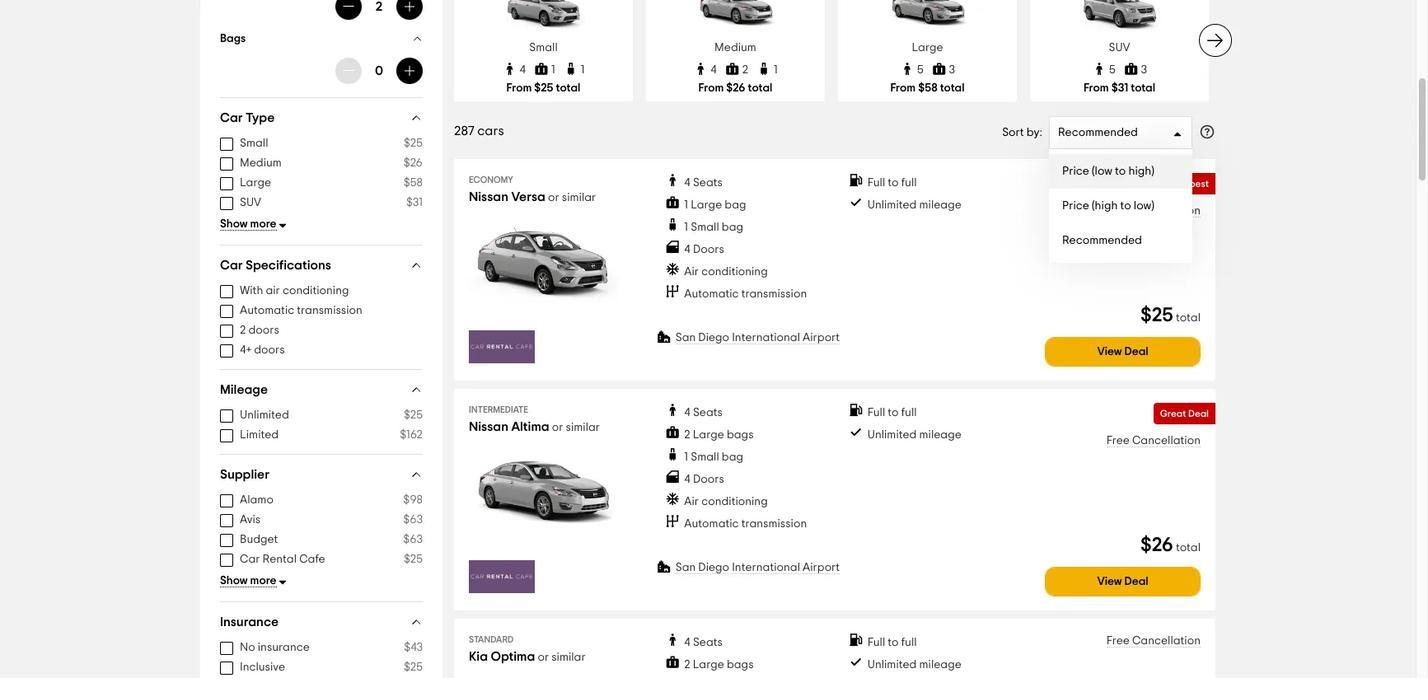 Task type: locate. For each thing, give the bounding box(es) containing it.
car left type
[[220, 111, 243, 124]]

$26 for $26
[[404, 157, 423, 169]]

0 vertical spatial full
[[902, 177, 917, 188]]

2 vertical spatial unlimited mileage
[[868, 659, 962, 671]]

2 vertical spatial full
[[868, 637, 886, 648]]

from for from $58 total
[[891, 82, 916, 94]]

2 san diego international airport from the top
[[676, 562, 840, 573]]

2 $63 from the top
[[403, 534, 423, 546]]

1 vertical spatial 4 seats
[[685, 407, 723, 418]]

price left (high
[[1063, 200, 1090, 212]]

small
[[529, 42, 558, 53], [240, 138, 268, 149], [691, 221, 719, 233], [691, 451, 719, 463]]

doors
[[249, 325, 279, 336], [254, 345, 285, 356]]

1 vertical spatial $26
[[404, 157, 423, 169]]

2 view deal from the top
[[1098, 576, 1149, 587]]

2 doors from the top
[[693, 474, 724, 485]]

1 vertical spatial 2 large bags
[[685, 659, 754, 671]]

car type image for medium
[[695, 0, 777, 35]]

1 from from the left
[[507, 82, 532, 94]]

total
[[556, 82, 581, 94], [748, 82, 773, 94], [940, 82, 965, 94], [1131, 82, 1156, 94], [1176, 312, 1201, 324], [1176, 542, 1201, 554]]

1 airport from the top
[[803, 332, 840, 343]]

san diego international airport for $26
[[676, 562, 840, 573]]

conditioning for $26
[[702, 496, 768, 508]]

similar right altima
[[566, 422, 600, 433]]

economy
[[469, 175, 513, 184]]

1 free cancellation from the top
[[1107, 205, 1201, 217]]

2 automatic transmission from the top
[[685, 518, 807, 530]]

total for from $26 total
[[748, 82, 773, 94]]

show more up the car specifications
[[220, 218, 277, 230]]

more up the car specifications
[[250, 218, 277, 230]]

1 full from the top
[[902, 177, 917, 188]]

1 vertical spatial free
[[1107, 435, 1130, 447]]

conditioning for $25
[[702, 266, 768, 278]]

0 horizontal spatial medium
[[240, 157, 282, 169]]

full for $26
[[868, 407, 886, 418]]

2 view deal button from the top
[[1045, 567, 1201, 597]]

2 show more from the top
[[220, 575, 277, 587]]

subtract bag image
[[342, 64, 355, 77]]

0 vertical spatial nissan
[[469, 190, 509, 203]]

3 for from $31 total
[[1141, 64, 1148, 76]]

1 vertical spatial nissan
[[469, 420, 509, 433]]

0 vertical spatial air conditioning
[[685, 266, 768, 278]]

car type image
[[502, 0, 585, 35], [695, 0, 777, 35], [887, 0, 969, 35], [1079, 0, 1161, 35]]

0 vertical spatial $58
[[918, 82, 938, 94]]

1 vertical spatial 1 small bag
[[685, 451, 744, 463]]

1 full to full from the top
[[868, 177, 917, 188]]

price (high to low)
[[1063, 200, 1155, 212]]

2 vertical spatial full to full
[[868, 637, 917, 648]]

1 vertical spatial car
[[220, 259, 243, 272]]

0 horizontal spatial suv
[[240, 197, 261, 209]]

cancellation for $26
[[1133, 435, 1201, 447]]

budget
[[240, 534, 278, 546]]

0 vertical spatial 4 seats
[[685, 177, 723, 188]]

nissan down intermediate
[[469, 420, 509, 433]]

2 3 from the left
[[1141, 64, 1148, 76]]

to
[[1115, 165, 1126, 177], [888, 177, 899, 188], [1121, 200, 1132, 212], [888, 407, 899, 418], [888, 637, 899, 648]]

2 vertical spatial or
[[538, 652, 549, 663]]

recommended up "(low"
[[1058, 127, 1138, 138]]

previous image
[[444, 30, 464, 50]]

2 1 small bag from the top
[[685, 451, 744, 463]]

nissan inside intermediate nissan altima or similar
[[469, 420, 509, 433]]

0 vertical spatial international
[[732, 332, 800, 343]]

or inside intermediate nissan altima or similar
[[552, 422, 563, 433]]

0 vertical spatial bag
[[725, 199, 746, 211]]

recommended
[[1058, 127, 1138, 138], [1063, 235, 1142, 246]]

view deal button
[[1045, 337, 1201, 367], [1045, 567, 1201, 597]]

car down budget
[[240, 554, 260, 565]]

0 vertical spatial 1 small bag
[[685, 221, 744, 233]]

1 view from the top
[[1098, 346, 1122, 357]]

1 vertical spatial more
[[250, 575, 277, 587]]

medium up from $26 total
[[715, 42, 757, 53]]

2 mileage from the top
[[920, 429, 962, 441]]

2 car type image from the left
[[695, 0, 777, 35]]

conditioning
[[702, 266, 768, 278], [283, 285, 349, 297], [702, 496, 768, 508]]

2 from from the left
[[699, 82, 724, 94]]

3 full to full from the top
[[868, 637, 917, 648]]

1 vertical spatial price
[[1063, 200, 1090, 212]]

car type image up from $31 total in the top right of the page
[[1079, 0, 1161, 35]]

2 horizontal spatial $26
[[1141, 536, 1174, 555]]

view deal button down $26 total
[[1045, 567, 1201, 597]]

nissan inside economy nissan versa or similar
[[469, 190, 509, 203]]

2 diego from the top
[[699, 562, 730, 573]]

0 vertical spatial air
[[685, 266, 699, 278]]

$25
[[534, 82, 554, 94], [404, 138, 423, 149], [1141, 306, 1174, 325], [404, 410, 423, 421], [404, 554, 423, 565], [404, 662, 423, 673]]

0 vertical spatial show
[[220, 218, 248, 230]]

from $26 total
[[699, 82, 773, 94]]

1 cancellation from the top
[[1133, 205, 1201, 217]]

2 nissan from the top
[[469, 420, 509, 433]]

1 car type image from the left
[[502, 0, 585, 35]]

0 vertical spatial automatic
[[685, 288, 739, 300]]

car type image for large
[[887, 0, 969, 35]]

1 vertical spatial airport
[[803, 562, 840, 573]]

2 price from the top
[[1063, 200, 1090, 212]]

similar right versa
[[562, 192, 596, 203]]

price for price (low to high)
[[1063, 165, 1090, 177]]

1 horizontal spatial $26
[[727, 82, 746, 94]]

2 inside with air conditioning automatic transmission 2 doors 4+ doors
[[240, 325, 246, 336]]

from
[[507, 82, 532, 94], [699, 82, 724, 94], [891, 82, 916, 94], [1084, 82, 1109, 94]]

1 nissan from the top
[[469, 190, 509, 203]]

1 vertical spatial air
[[685, 496, 699, 508]]

1 doors from the top
[[693, 244, 724, 255]]

deal down $26 total
[[1125, 576, 1149, 587]]

automatic transmission
[[685, 288, 807, 300], [685, 518, 807, 530]]

economy nissan versa or similar
[[469, 175, 596, 203]]

standard kia optima or similar
[[469, 635, 586, 663]]

1
[[551, 64, 555, 76], [581, 64, 585, 76], [774, 64, 778, 76], [685, 199, 688, 211], [685, 221, 688, 233], [685, 451, 688, 463]]

3 from from the left
[[891, 82, 916, 94]]

1 vertical spatial automatic
[[240, 305, 294, 317]]

0 vertical spatial cancellation
[[1133, 205, 1201, 217]]

1 vertical spatial doors
[[693, 474, 724, 485]]

0 vertical spatial doors
[[693, 244, 724, 255]]

san
[[676, 332, 696, 343], [676, 562, 696, 573]]

similar for $25
[[562, 192, 596, 203]]

car
[[220, 111, 243, 124], [220, 259, 243, 272], [240, 554, 260, 565]]

suv up from $31 total in the top right of the page
[[1109, 42, 1131, 53]]

limited
[[240, 429, 279, 441]]

2 vertical spatial seats
[[693, 637, 723, 648]]

international
[[732, 332, 800, 343], [732, 562, 800, 573]]

similar inside economy nissan versa or similar
[[562, 192, 596, 203]]

air
[[266, 285, 280, 297]]

2
[[376, 0, 383, 13], [742, 64, 749, 76], [240, 325, 246, 336], [685, 429, 691, 441], [685, 659, 691, 671]]

1 vertical spatial air conditioning
[[685, 496, 768, 508]]

show for car type
[[220, 218, 248, 230]]

0 horizontal spatial 3
[[949, 64, 955, 76]]

optima
[[491, 650, 535, 663]]

bags
[[220, 33, 246, 45]]

or right versa
[[548, 192, 560, 203]]

1 vertical spatial suv
[[240, 197, 261, 209]]

2 vertical spatial free cancellation
[[1107, 635, 1201, 647]]

1 vertical spatial or
[[552, 422, 563, 433]]

0 vertical spatial automatic transmission
[[685, 288, 807, 300]]

seats for $25
[[693, 177, 723, 188]]

subtract passenger image
[[342, 0, 355, 13]]

1 vertical spatial similar
[[566, 422, 600, 433]]

1 diego from the top
[[699, 332, 730, 343]]

1 san from the top
[[676, 332, 696, 343]]

show more for car type
[[220, 218, 277, 230]]

free for $26
[[1107, 435, 1130, 447]]

3 unlimited mileage from the top
[[868, 659, 962, 671]]

car type image for suv
[[1079, 0, 1161, 35]]

deal
[[1125, 346, 1149, 357], [1189, 409, 1209, 418], [1125, 576, 1149, 587]]

1 horizontal spatial $31
[[1112, 82, 1129, 94]]

$31
[[1112, 82, 1129, 94], [406, 197, 423, 209]]

doors right "4+"
[[254, 345, 285, 356]]

1 vertical spatial mileage
[[920, 429, 962, 441]]

5 up from $31 total in the top right of the page
[[1109, 64, 1116, 76]]

2 5 from the left
[[1109, 64, 1116, 76]]

free cancellation for $26
[[1107, 435, 1201, 447]]

1 air from the top
[[685, 266, 699, 278]]

2 vertical spatial deal
[[1125, 576, 1149, 587]]

full to full for $26
[[868, 407, 917, 418]]

0 vertical spatial full
[[868, 177, 886, 188]]

0 vertical spatial san diego international airport
[[676, 332, 840, 343]]

car type image up the from $58 total on the top of page
[[887, 0, 969, 35]]

or
[[548, 192, 560, 203], [552, 422, 563, 433], [538, 652, 549, 663]]

1 small bag
[[685, 221, 744, 233], [685, 451, 744, 463]]

seats
[[693, 177, 723, 188], [693, 407, 723, 418], [693, 637, 723, 648]]

1 view deal button from the top
[[1045, 337, 1201, 367]]

1 price from the top
[[1063, 165, 1090, 177]]

2 vertical spatial mileage
[[920, 659, 962, 671]]

similar inside standard kia optima or similar
[[552, 652, 586, 663]]

deal down $25 total
[[1125, 346, 1149, 357]]

more
[[250, 218, 277, 230], [250, 575, 277, 587]]

1 seats from the top
[[693, 177, 723, 188]]

0 vertical spatial show more
[[220, 218, 277, 230]]

full for $25
[[868, 177, 886, 188]]

1 international from the top
[[732, 332, 800, 343]]

deal right "great"
[[1189, 409, 1209, 418]]

1 5 from the left
[[917, 64, 924, 76]]

0 vertical spatial diego
[[699, 332, 730, 343]]

2 air from the top
[[685, 496, 699, 508]]

mileage
[[920, 199, 962, 211], [920, 429, 962, 441], [920, 659, 962, 671]]

san for $25
[[676, 332, 696, 343]]

0 vertical spatial 4 doors
[[685, 244, 724, 255]]

full to full for $25
[[868, 177, 917, 188]]

1 automatic transmission from the top
[[685, 288, 807, 300]]

5
[[917, 64, 924, 76], [1109, 64, 1116, 76]]

1 vertical spatial $63
[[403, 534, 423, 546]]

4 from from the left
[[1084, 82, 1109, 94]]

2 cancellation from the top
[[1133, 435, 1201, 447]]

free
[[1107, 205, 1130, 217], [1107, 435, 1130, 447], [1107, 635, 1130, 647]]

automatic transmission for $26
[[685, 518, 807, 530]]

unlimited
[[868, 199, 917, 211], [240, 410, 289, 421], [868, 429, 917, 441], [868, 659, 917, 671]]

bag for $25
[[722, 221, 744, 233]]

full to full
[[868, 177, 917, 188], [868, 407, 917, 418], [868, 637, 917, 648]]

0 vertical spatial transmission
[[742, 288, 807, 300]]

1 vertical spatial san
[[676, 562, 696, 573]]

or inside economy nissan versa or similar
[[548, 192, 560, 203]]

large
[[912, 42, 943, 53], [240, 177, 271, 189], [691, 199, 722, 211], [693, 429, 724, 441], [693, 659, 724, 671]]

4 car type image from the left
[[1079, 0, 1161, 35]]

0 vertical spatial view deal
[[1098, 346, 1149, 357]]

1 free from the top
[[1107, 205, 1130, 217]]

1 4 seats from the top
[[685, 177, 723, 188]]

medium
[[715, 42, 757, 53], [240, 157, 282, 169]]

view deal down $26 total
[[1098, 576, 1149, 587]]

full for $26
[[902, 407, 917, 418]]

show more down rental
[[220, 575, 277, 587]]

car type image up from $26 total
[[695, 0, 777, 35]]

view
[[1098, 346, 1122, 357], [1098, 576, 1122, 587]]

medium down type
[[240, 157, 282, 169]]

3 car type image from the left
[[887, 0, 969, 35]]

2 show from the top
[[220, 575, 248, 587]]

sort by:
[[1003, 127, 1043, 138]]

2 vertical spatial full
[[902, 637, 917, 648]]

0 vertical spatial more
[[250, 218, 277, 230]]

$25 for inclusive
[[404, 662, 423, 673]]

$25 for car rental cafe
[[404, 554, 423, 565]]

4 doors for $26
[[685, 474, 724, 485]]

car for car rental cafe
[[240, 554, 260, 565]]

nissan down the economy
[[469, 190, 509, 203]]

1 vertical spatial view deal
[[1098, 576, 1149, 587]]

1 1 small bag from the top
[[685, 221, 744, 233]]

1 view deal from the top
[[1098, 346, 1149, 357]]

3 up from $31 total in the top right of the page
[[1141, 64, 1148, 76]]

or right altima
[[552, 422, 563, 433]]

show up the car specifications
[[220, 218, 248, 230]]

1 vertical spatial 4 doors
[[685, 474, 724, 485]]

2 free cancellation from the top
[[1107, 435, 1201, 447]]

0 horizontal spatial 5
[[917, 64, 924, 76]]

air
[[685, 266, 699, 278], [685, 496, 699, 508]]

doors for $25
[[693, 244, 724, 255]]

1 air conditioning from the top
[[685, 266, 768, 278]]

with
[[240, 285, 263, 297]]

0 vertical spatial $63
[[403, 514, 423, 526]]

1 4 doors from the top
[[685, 244, 724, 255]]

3 free cancellation from the top
[[1107, 635, 1201, 647]]

more down rental
[[250, 575, 277, 587]]

show up insurance
[[220, 575, 248, 587]]

transmission
[[742, 288, 807, 300], [297, 305, 363, 317], [742, 518, 807, 530]]

2 vertical spatial automatic
[[685, 518, 739, 530]]

2 vertical spatial cancellation
[[1133, 635, 1201, 647]]

3 full from the top
[[868, 637, 886, 648]]

view deal
[[1098, 346, 1149, 357], [1098, 576, 1149, 587]]

2 air conditioning from the top
[[685, 496, 768, 508]]

2 seats from the top
[[693, 407, 723, 418]]

4
[[520, 64, 526, 76], [711, 64, 717, 76], [685, 177, 691, 188], [685, 244, 691, 255], [685, 407, 691, 418], [685, 474, 691, 485], [685, 637, 691, 648]]

suv up the car specifications
[[240, 197, 261, 209]]

full
[[868, 177, 886, 188], [868, 407, 886, 418], [868, 637, 886, 648]]

mileage
[[220, 383, 268, 397]]

1 vertical spatial cancellation
[[1133, 435, 1201, 447]]

1 vertical spatial full to full
[[868, 407, 917, 418]]

1 vertical spatial free cancellation
[[1107, 435, 1201, 447]]

287
[[454, 124, 475, 137]]

2 vertical spatial 4 seats
[[685, 637, 723, 648]]

doors
[[693, 244, 724, 255], [693, 474, 724, 485]]

view for $25
[[1098, 346, 1122, 357]]

car type image up from $25 total
[[502, 0, 585, 35]]

0 vertical spatial or
[[548, 192, 560, 203]]

2 vertical spatial free
[[1107, 635, 1130, 647]]

san diego international airport
[[676, 332, 840, 343], [676, 562, 840, 573]]

transmission inside with air conditioning automatic transmission 2 doors 4+ doors
[[297, 305, 363, 317]]

free cancellation
[[1107, 205, 1201, 217], [1107, 435, 1201, 447], [1107, 635, 1201, 647]]

2 full to full from the top
[[868, 407, 917, 418]]

0 vertical spatial free cancellation
[[1107, 205, 1201, 217]]

1 mileage from the top
[[920, 199, 962, 211]]

nissan for $25
[[469, 190, 509, 203]]

1 2 large bags from the top
[[685, 429, 754, 441]]

2 full from the top
[[902, 407, 917, 418]]

similar
[[562, 192, 596, 203], [566, 422, 600, 433], [552, 652, 586, 663]]

1 unlimited mileage from the top
[[868, 199, 962, 211]]

1 vertical spatial international
[[732, 562, 800, 573]]

sort
[[1003, 127, 1024, 138]]

0 horizontal spatial $26
[[404, 157, 423, 169]]

high)
[[1129, 165, 1155, 177]]

recommended down (high
[[1063, 235, 1142, 246]]

0 vertical spatial price
[[1063, 165, 1090, 177]]

2 view from the top
[[1098, 576, 1122, 587]]

4 doors
[[685, 244, 724, 255], [685, 474, 724, 485]]

show
[[220, 218, 248, 230], [220, 575, 248, 587]]

or inside standard kia optima or similar
[[538, 652, 549, 663]]

1 show more from the top
[[220, 218, 277, 230]]

or for $26
[[552, 422, 563, 433]]

1 vertical spatial view
[[1098, 576, 1122, 587]]

car rental cafe
[[240, 554, 325, 565]]

1 vertical spatial full
[[868, 407, 886, 418]]

similar right optima at the left bottom of the page
[[552, 652, 586, 663]]

view deal for $26
[[1098, 576, 1149, 587]]

cancellation
[[1133, 205, 1201, 217], [1133, 435, 1201, 447], [1133, 635, 1201, 647]]

airport
[[803, 332, 840, 343], [803, 562, 840, 573]]

airport for $25
[[803, 332, 840, 343]]

1 vertical spatial automatic transmission
[[685, 518, 807, 530]]

1 vertical spatial view deal button
[[1045, 567, 1201, 597]]

inclusive
[[240, 662, 285, 673]]

1 vertical spatial bags
[[727, 659, 754, 671]]

1 full from the top
[[868, 177, 886, 188]]

1 vertical spatial medium
[[240, 157, 282, 169]]

0 vertical spatial suv
[[1109, 42, 1131, 53]]

mileage for $25
[[920, 199, 962, 211]]

2 free from the top
[[1107, 435, 1130, 447]]

air conditioning for $26
[[685, 496, 768, 508]]

2 unlimited mileage from the top
[[868, 429, 962, 441]]

automatic inside with air conditioning automatic transmission 2 doors 4+ doors
[[240, 305, 294, 317]]

san diego international airport for $25
[[676, 332, 840, 343]]

1 horizontal spatial 5
[[1109, 64, 1116, 76]]

5 up the from $58 total on the top of page
[[917, 64, 924, 76]]

0 vertical spatial free
[[1107, 205, 1130, 217]]

insurance
[[258, 642, 310, 654]]

0 vertical spatial airport
[[803, 332, 840, 343]]

1 $63 from the top
[[403, 514, 423, 526]]

bag for $26
[[722, 451, 744, 463]]

2 vertical spatial similar
[[552, 652, 586, 663]]

automatic
[[685, 288, 739, 300], [240, 305, 294, 317], [685, 518, 739, 530]]

2 4 seats from the top
[[685, 407, 723, 418]]

bags
[[727, 429, 754, 441], [727, 659, 754, 671]]

2 vertical spatial car
[[240, 554, 260, 565]]

with air conditioning automatic transmission 2 doors 4+ doors
[[240, 285, 363, 356]]

2 full from the top
[[868, 407, 886, 418]]

doors up "4+"
[[249, 325, 279, 336]]

$63
[[403, 514, 423, 526], [403, 534, 423, 546]]

2 airport from the top
[[803, 562, 840, 573]]

0 horizontal spatial $58
[[404, 177, 423, 189]]

view deal down $25 total
[[1098, 346, 1149, 357]]

deal for $25
[[1125, 346, 1149, 357]]

car up with
[[220, 259, 243, 272]]

$63 for avis
[[403, 514, 423, 526]]

1 vertical spatial bag
[[722, 221, 744, 233]]

air conditioning
[[685, 266, 768, 278], [685, 496, 768, 508]]

2 4 doors from the top
[[685, 474, 724, 485]]

1 show from the top
[[220, 218, 248, 230]]

0 vertical spatial deal
[[1125, 346, 1149, 357]]

2 san from the top
[[676, 562, 696, 573]]

standard
[[469, 635, 514, 644]]

0 vertical spatial mileage
[[920, 199, 962, 211]]

2 more from the top
[[250, 575, 277, 587]]

2 international from the top
[[732, 562, 800, 573]]

0 vertical spatial unlimited mileage
[[868, 199, 962, 211]]

suv
[[1109, 42, 1131, 53], [240, 197, 261, 209]]

0 vertical spatial conditioning
[[702, 266, 768, 278]]

free cancellation for $25
[[1107, 205, 1201, 217]]

1 vertical spatial show more
[[220, 575, 277, 587]]

similar inside intermediate nissan altima or similar
[[566, 422, 600, 433]]

4+
[[240, 345, 252, 356]]

view deal button down $25 total
[[1045, 337, 1201, 367]]

$26 total
[[1141, 536, 1201, 555]]

cheapest
[[1165, 179, 1209, 188]]

1 san diego international airport from the top
[[676, 332, 840, 343]]

unlimited mileage
[[868, 199, 962, 211], [868, 429, 962, 441], [868, 659, 962, 671]]

1 vertical spatial unlimited mileage
[[868, 429, 962, 441]]

1 more from the top
[[250, 218, 277, 230]]

$26
[[727, 82, 746, 94], [404, 157, 423, 169], [1141, 536, 1174, 555]]

supplier
[[220, 468, 270, 481]]

or right optima at the left bottom of the page
[[538, 652, 549, 663]]

3 up the from $58 total on the top of page
[[949, 64, 955, 76]]

1 3 from the left
[[949, 64, 955, 76]]

1 horizontal spatial medium
[[715, 42, 757, 53]]

bag
[[725, 199, 746, 211], [722, 221, 744, 233], [722, 451, 744, 463]]

price left "(low"
[[1063, 165, 1090, 177]]



Task type: describe. For each thing, give the bounding box(es) containing it.
0 vertical spatial doors
[[249, 325, 279, 336]]

car type
[[220, 111, 275, 124]]

0 horizontal spatial $31
[[406, 197, 423, 209]]

from for from $31 total
[[1084, 82, 1109, 94]]

kia
[[469, 650, 488, 663]]

cancellation for $25
[[1133, 205, 1201, 217]]

$43
[[404, 642, 423, 654]]

airport for $26
[[803, 562, 840, 573]]

cars
[[477, 124, 504, 137]]

3 full from the top
[[902, 637, 917, 648]]

show more for supplier
[[220, 575, 277, 587]]

automatic for $25
[[685, 288, 739, 300]]

1 large bag
[[685, 199, 746, 211]]

price (low to high)
[[1063, 165, 1155, 177]]

transmission for $26
[[742, 518, 807, 530]]

3 seats from the top
[[693, 637, 723, 648]]

4 seats for $25
[[685, 177, 723, 188]]

view for $26
[[1098, 576, 1122, 587]]

car for car specifications
[[220, 259, 243, 272]]

no
[[240, 642, 255, 654]]

diego for $25
[[699, 332, 730, 343]]

add bag image
[[403, 64, 416, 77]]

total inside $26 total
[[1176, 542, 1201, 554]]

air for $26
[[685, 496, 699, 508]]

cafe
[[299, 554, 325, 565]]

full for $25
[[902, 177, 917, 188]]

nissan for $26
[[469, 420, 509, 433]]

unlimited mileage for $26
[[868, 429, 962, 441]]

3 free from the top
[[1107, 635, 1130, 647]]

transmission for $25
[[742, 288, 807, 300]]

diego for $26
[[699, 562, 730, 573]]

0 vertical spatial $26
[[727, 82, 746, 94]]

or for $25
[[548, 192, 560, 203]]

rental
[[263, 554, 297, 565]]

more for car type
[[250, 218, 277, 230]]

low)
[[1134, 200, 1155, 212]]

4 seats for $26
[[685, 407, 723, 418]]

total for from $58 total
[[940, 82, 965, 94]]

view deal button for $26
[[1045, 567, 1201, 597]]

intermediate
[[469, 405, 528, 414]]

1 vertical spatial deal
[[1189, 409, 1209, 418]]

1 vertical spatial recommended
[[1063, 235, 1142, 246]]

intermediate nissan altima or similar
[[469, 405, 600, 433]]

by:
[[1027, 127, 1043, 138]]

5 for $31
[[1109, 64, 1116, 76]]

international for $25
[[732, 332, 800, 343]]

from for from $25 total
[[507, 82, 532, 94]]

$98
[[403, 495, 423, 506]]

from $25 total
[[507, 82, 581, 94]]

0
[[375, 64, 383, 77]]

avis
[[240, 514, 261, 526]]

1 vertical spatial doors
[[254, 345, 285, 356]]

air for $25
[[685, 266, 699, 278]]

0 vertical spatial recommended
[[1058, 127, 1138, 138]]

car type image for small
[[502, 0, 585, 35]]

$162
[[400, 429, 423, 441]]

free for $25
[[1107, 205, 1130, 217]]

san for $26
[[676, 562, 696, 573]]

from $58 total
[[891, 82, 965, 94]]

seats for $26
[[693, 407, 723, 418]]

5 for $58
[[917, 64, 924, 76]]

altima
[[511, 420, 550, 433]]

from for from $26 total
[[699, 82, 724, 94]]

air conditioning for $25
[[685, 266, 768, 278]]

great
[[1160, 409, 1187, 418]]

no insurance
[[240, 642, 310, 654]]

similar for $26
[[566, 422, 600, 433]]

price for price (high to low)
[[1063, 200, 1090, 212]]

type
[[246, 111, 275, 124]]

total for from $25 total
[[556, 82, 581, 94]]

total inside $25 total
[[1176, 312, 1201, 324]]

add passenger image
[[403, 0, 416, 13]]

doors for $26
[[693, 474, 724, 485]]

2 bags from the top
[[727, 659, 754, 671]]

car specifications
[[220, 259, 331, 272]]

1 horizontal spatial $58
[[918, 82, 938, 94]]

3 for from $58 total
[[949, 64, 955, 76]]

mileage for $26
[[920, 429, 962, 441]]

1 small bag for $25
[[685, 221, 744, 233]]

3 4 seats from the top
[[685, 637, 723, 648]]

1 bags from the top
[[727, 429, 754, 441]]

287 cars
[[454, 124, 504, 137]]

(high
[[1092, 200, 1118, 212]]

versa
[[511, 190, 546, 203]]

from $31 total
[[1084, 82, 1156, 94]]

$63 for budget
[[403, 534, 423, 546]]

$25 for unlimited
[[404, 410, 423, 421]]

specifications
[[246, 259, 331, 272]]

unlimited mileage for $25
[[868, 199, 962, 211]]

$26 for $26 total
[[1141, 536, 1174, 555]]

car for car type
[[220, 111, 243, 124]]

$25 for small
[[404, 138, 423, 149]]

view deal button for $25
[[1045, 337, 1201, 367]]

show for supplier
[[220, 575, 248, 587]]

international for $26
[[732, 562, 800, 573]]

more for supplier
[[250, 575, 277, 587]]

conditioning inside with air conditioning automatic transmission 2 doors 4+ doors
[[283, 285, 349, 297]]

1 horizontal spatial suv
[[1109, 42, 1131, 53]]

great deal
[[1160, 409, 1209, 418]]

2 2 large bags from the top
[[685, 659, 754, 671]]

(low
[[1092, 165, 1113, 177]]

$25 total
[[1141, 306, 1201, 325]]

view deal for $25
[[1098, 346, 1149, 357]]

deal for $26
[[1125, 576, 1149, 587]]

3 mileage from the top
[[920, 659, 962, 671]]

total for from $31 total
[[1131, 82, 1156, 94]]

1 vertical spatial $58
[[404, 177, 423, 189]]

alamo
[[240, 495, 274, 506]]

automatic transmission for $25
[[685, 288, 807, 300]]

insurance
[[220, 616, 279, 629]]

4 doors for $25
[[685, 244, 724, 255]]

automatic for $26
[[685, 518, 739, 530]]

3 cancellation from the top
[[1133, 635, 1201, 647]]

next image
[[1206, 30, 1226, 50]]

1 small bag for $26
[[685, 451, 744, 463]]



Task type: vqa. For each thing, say whether or not it's contained in the screenshot.
SUV Car Type image
yes



